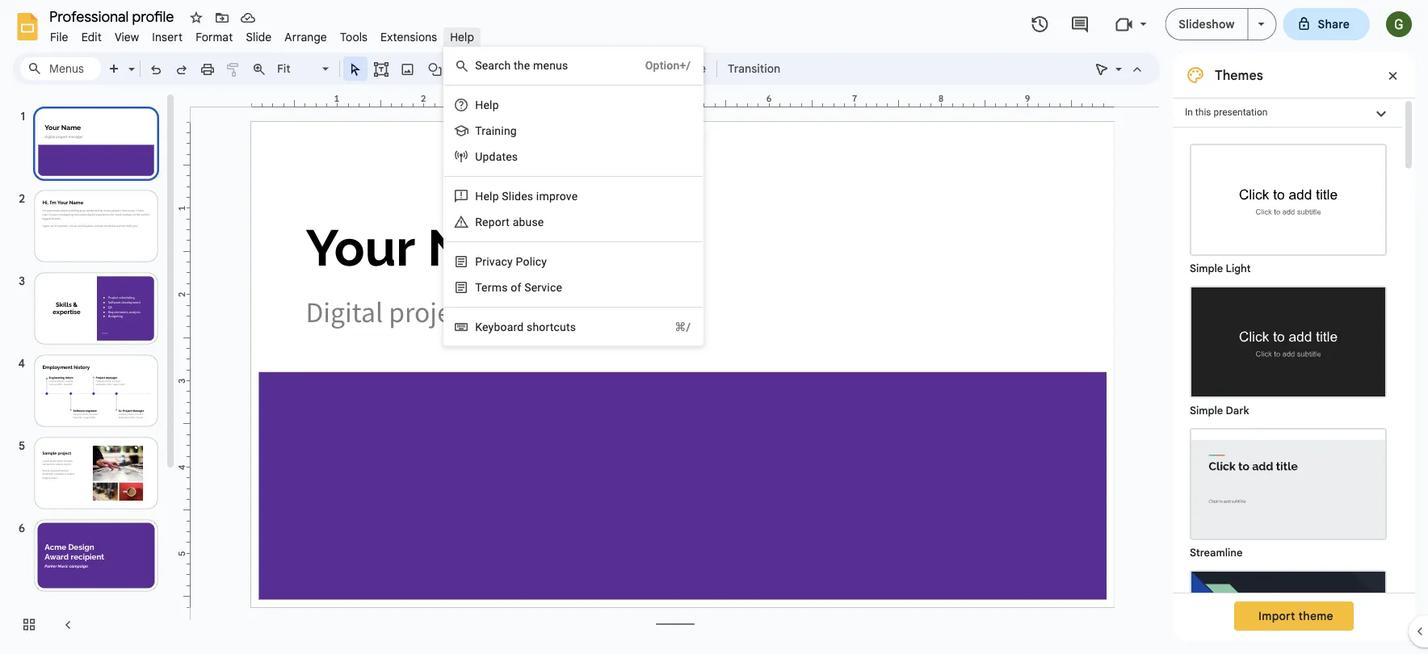 Task type: vqa. For each thing, say whether or not it's contained in the screenshot.
FORMAT menu item in the top left of the page
yes



Task type: locate. For each thing, give the bounding box(es) containing it.
rivacy
[[483, 255, 513, 268]]

terms of service s element
[[475, 281, 567, 294]]

u
[[475, 150, 483, 163]]

option group
[[1173, 128, 1403, 655]]

background button
[[523, 57, 602, 81]]

menu containing search the
[[444, 47, 704, 346]]

background
[[530, 61, 594, 76]]

help inside menu
[[475, 189, 499, 203]]

file menu item
[[44, 27, 75, 46]]

help slides imp r ove
[[475, 189, 578, 203]]

edit
[[81, 30, 102, 44]]

help up "report"
[[475, 189, 499, 203]]

simple left dark
[[1190, 404, 1223, 417]]

arrange
[[285, 30, 327, 44]]

help for help slides imp r ove
[[475, 189, 499, 203]]

0 vertical spatial simple
[[1190, 262, 1223, 275]]

h
[[475, 98, 484, 112]]

focus image
[[1192, 572, 1386, 655]]

Rename text field
[[44, 6, 183, 26]]

Streamline radio
[[1182, 420, 1395, 562]]

view
[[115, 30, 139, 44]]

u pdates
[[475, 150, 518, 163]]

transition button
[[721, 57, 788, 81]]

simple
[[1190, 262, 1223, 275], [1190, 404, 1223, 417]]

slideshow button
[[1165, 8, 1249, 40]]

term s of service
[[475, 281, 562, 294]]

help
[[450, 30, 474, 44], [475, 189, 499, 203]]

term
[[475, 281, 502, 294]]

in this presentation tab
[[1173, 98, 1403, 128]]

slide
[[246, 30, 272, 44]]

import
[[1259, 609, 1296, 623]]

extensions
[[381, 30, 437, 44]]

report
[[475, 215, 510, 229]]

navigation
[[0, 91, 178, 655]]

menu
[[444, 47, 704, 346]]

menu bar banner
[[0, 0, 1429, 655]]

training t element
[[475, 124, 522, 137]]

1 vertical spatial help
[[475, 189, 499, 203]]

1 simple from the top
[[1190, 262, 1223, 275]]

menu inside themes application
[[444, 47, 704, 346]]

arrange menu item
[[278, 27, 334, 46]]

service
[[525, 281, 562, 294]]

theme
[[1299, 609, 1334, 623]]

0 horizontal spatial help
[[450, 30, 474, 44]]

live pointer settings image
[[1112, 58, 1122, 64]]

p rivacy policy
[[475, 255, 547, 268]]

theme button
[[663, 57, 714, 81]]

tools
[[340, 30, 368, 44]]

option group inside the themes section
[[1173, 128, 1403, 655]]

option+slash element
[[626, 57, 691, 74]]

1 vertical spatial simple
[[1190, 404, 1223, 417]]

light
[[1226, 262, 1251, 275]]

edit menu item
[[75, 27, 108, 46]]

keyboard shortcuts k element
[[475, 320, 581, 334]]

of
[[511, 281, 522, 294]]

option group containing simple light
[[1173, 128, 1403, 655]]

⌘slash element
[[656, 319, 691, 335]]

help up main toolbar
[[450, 30, 474, 44]]

share button
[[1284, 8, 1370, 40]]

Focus radio
[[1182, 562, 1395, 655]]

r
[[556, 189, 560, 203]]

k eyboard shortcuts
[[475, 320, 576, 334]]

simple left light
[[1190, 262, 1223, 275]]

2 simple from the top
[[1190, 404, 1223, 417]]

import theme
[[1259, 609, 1334, 623]]

search the m enus
[[475, 59, 568, 72]]

help menu item
[[444, 27, 481, 46]]

Zoom field
[[272, 57, 336, 81]]

file
[[50, 30, 68, 44]]

share
[[1318, 17, 1350, 31]]

presentation options image
[[1259, 23, 1265, 26]]

slide menu item
[[240, 27, 278, 46]]

menu bar inside menu bar banner
[[44, 21, 481, 48]]

pdates
[[483, 150, 518, 163]]

import theme button
[[1235, 602, 1354, 631]]

menu bar containing file
[[44, 21, 481, 48]]

mode and view toolbar
[[1089, 53, 1151, 85]]

m
[[533, 59, 543, 72]]

help inside help menu item
[[450, 30, 474, 44]]

report abuse a element
[[475, 215, 549, 229]]

1 horizontal spatial help
[[475, 189, 499, 203]]

theme
[[670, 61, 706, 76]]

slides
[[502, 189, 533, 203]]

menu bar
[[44, 21, 481, 48]]

privacy policy p element
[[475, 255, 552, 268]]

0 vertical spatial help
[[450, 30, 474, 44]]

buse
[[519, 215, 544, 229]]



Task type: describe. For each thing, give the bounding box(es) containing it.
view menu item
[[108, 27, 146, 46]]

simple for simple light
[[1190, 262, 1223, 275]]

streamline
[[1190, 547, 1243, 560]]

t
[[475, 124, 482, 137]]

navigation inside themes application
[[0, 91, 178, 655]]

shape image
[[426, 57, 445, 80]]

simple light
[[1190, 262, 1251, 275]]

Simple Light radio
[[1182, 136, 1395, 655]]

search the menus m element
[[475, 59, 573, 72]]

insert menu item
[[146, 27, 189, 46]]

tools menu item
[[334, 27, 374, 46]]

format menu item
[[189, 27, 240, 46]]

themes
[[1215, 67, 1264, 83]]

elp
[[484, 98, 499, 112]]

k
[[475, 320, 482, 334]]

ove
[[560, 189, 578, 203]]

policy
[[516, 255, 547, 268]]

report a buse
[[475, 215, 544, 229]]

imp
[[536, 189, 556, 203]]

help for help
[[450, 30, 474, 44]]

h elp
[[475, 98, 499, 112]]

in
[[1185, 107, 1193, 118]]

presentation
[[1214, 107, 1268, 118]]

transition
[[728, 61, 781, 76]]

in this presentation
[[1185, 107, 1268, 118]]

slideshow
[[1179, 17, 1235, 31]]

dark
[[1226, 404, 1250, 417]]

main toolbar
[[100, 57, 789, 81]]

simple for simple dark
[[1190, 404, 1223, 417]]

raining
[[482, 124, 517, 137]]

t raining
[[475, 124, 517, 137]]

⌘/
[[675, 320, 691, 334]]

updates u element
[[475, 150, 523, 163]]

help slides improve r element
[[475, 189, 583, 203]]

themes application
[[0, 0, 1429, 655]]

option+/
[[645, 59, 691, 72]]

shortcuts
[[527, 320, 576, 334]]

insert image image
[[399, 57, 417, 80]]

search
[[475, 59, 511, 72]]

a
[[513, 215, 519, 229]]

s
[[502, 281, 508, 294]]

the
[[514, 59, 530, 72]]

enus
[[543, 59, 568, 72]]

Simple Dark radio
[[1182, 278, 1395, 420]]

this
[[1196, 107, 1212, 118]]

Menus field
[[20, 57, 101, 80]]

eyboard
[[482, 320, 524, 334]]

themes section
[[1173, 53, 1416, 655]]

Zoom text field
[[275, 57, 320, 80]]

insert
[[152, 30, 183, 44]]

p
[[475, 255, 483, 268]]

format
[[196, 30, 233, 44]]

extensions menu item
[[374, 27, 444, 46]]

Star checkbox
[[185, 6, 208, 29]]

new slide with layout image
[[124, 58, 135, 64]]

help h element
[[475, 98, 504, 112]]

simple dark
[[1190, 404, 1250, 417]]



